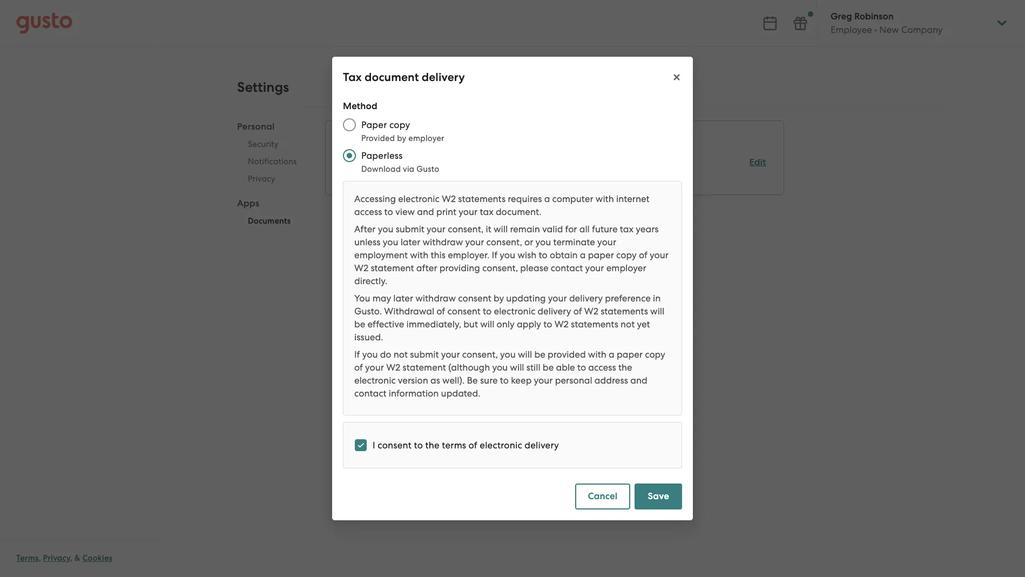 Task type: vqa. For each thing, say whether or not it's contained in the screenshot.
top statement
yes



Task type: locate. For each thing, give the bounding box(es) containing it.
0 vertical spatial the
[[619, 362, 633, 373]]

0 horizontal spatial privacy link
[[43, 553, 70, 563]]

1 vertical spatial document
[[361, 156, 405, 168]]

preferences group
[[343, 134, 767, 182]]

be right still
[[543, 362, 554, 373]]

1 vertical spatial withdraw
[[416, 293, 456, 304]]

0 vertical spatial statements
[[458, 193, 506, 204]]

1 vertical spatial contact
[[354, 388, 387, 399]]

0 vertical spatial paper
[[588, 250, 614, 260]]

providing
[[440, 263, 480, 273]]

1 horizontal spatial paper
[[617, 349, 643, 360]]

by up statements will be effective immediately, but will only apply to
[[494, 293, 504, 304]]

statement up as
[[403, 362, 446, 373]]

0 vertical spatial a
[[545, 193, 550, 204]]

not right do on the bottom left of the page
[[394, 349, 408, 360]]

the inside "statement (although you will still be able to access the electronic version as well). be sure to keep your personal address and contact information updated."
[[619, 362, 633, 373]]

of down issued.
[[354, 362, 363, 373]]

statements up provided
[[571, 319, 619, 330]]

tax up method
[[343, 70, 362, 84]]

2 horizontal spatial a
[[609, 349, 615, 360]]

0 horizontal spatial ,
[[39, 553, 41, 563]]

1 horizontal spatial the
[[619, 362, 633, 373]]

0 horizontal spatial a
[[545, 193, 550, 204]]

this
[[431, 250, 446, 260]]

home image
[[16, 12, 72, 34]]

statements down preference
[[601, 306, 648, 317]]

and right view
[[417, 206, 434, 217]]

0 horizontal spatial privacy
[[43, 553, 70, 563]]

statement inside "statement (although you will still be able to access the electronic version as well). be sure to keep your personal address and contact information updated."
[[403, 362, 446, 373]]

1 , from the left
[[39, 553, 41, 563]]

i
[[373, 440, 375, 451]]

you up sure
[[493, 362, 508, 373]]

0 vertical spatial paper
[[362, 119, 387, 130]]

0 horizontal spatial tax
[[480, 206, 494, 217]]

immediately,
[[407, 319, 461, 330]]

tax document delivery paper copy
[[343, 156, 442, 180]]

employer up preference
[[607, 263, 647, 273]]

to
[[385, 206, 393, 217], [539, 250, 548, 260], [483, 306, 492, 317], [544, 319, 553, 330], [578, 362, 586, 373], [500, 375, 509, 386], [414, 440, 423, 451]]

gusto.
[[354, 306, 382, 317]]

0 vertical spatial with
[[596, 193, 614, 204]]

0 horizontal spatial not
[[394, 349, 408, 360]]

access up address
[[589, 362, 616, 373]]

document inside tax document delivery paper copy
[[361, 156, 405, 168]]

privacy
[[248, 174, 275, 184], [43, 553, 70, 563]]

preferences
[[343, 135, 405, 149]]

statements inside statements will be effective immediately, but will only apply to
[[601, 306, 648, 317]]

0 vertical spatial withdraw
[[423, 237, 463, 248]]

your right print
[[459, 206, 478, 217]]

copy down years
[[617, 250, 637, 260]]

withdraw up the "this"
[[423, 237, 463, 248]]

terms , privacy , & cookies
[[16, 553, 113, 563]]

I consent to the terms of electronic delivery checkbox
[[349, 433, 373, 457]]

if
[[492, 250, 498, 260], [354, 349, 360, 360]]

submit
[[396, 224, 425, 235], [410, 349, 439, 360]]

a right requires
[[545, 193, 550, 204]]

by inside you may later withdraw consent by updating your delivery preference in gusto. withdrawal of consent to electronic delivery of
[[494, 293, 504, 304]]

statements inside statements not yet issued.
[[571, 319, 619, 330]]

1 vertical spatial submit
[[410, 349, 439, 360]]

contact down "obtain"
[[551, 263, 583, 273]]

your inside 'statement after providing consent, please contact your employer directly.'
[[586, 263, 604, 273]]

with up the after on the left
[[410, 250, 429, 260]]

2 vertical spatial with
[[588, 349, 607, 360]]

provided
[[362, 133, 395, 143]]

1 vertical spatial statement
[[403, 362, 446, 373]]

paper inside tax document delivery paper copy
[[343, 170, 368, 180]]

privacy link left &
[[43, 553, 70, 563]]

copy inside tax document delivery paper copy
[[370, 170, 391, 180]]

2 vertical spatial be
[[543, 362, 554, 373]]

will inside "if you do not submit your consent, you will be provided with a paper copy of your"
[[518, 349, 532, 360]]

electronic inside you may later withdraw consent by updating your delivery preference in gusto. withdrawal of consent to electronic delivery of
[[494, 306, 536, 317]]

privacy link down notifications at the left top of the page
[[237, 170, 308, 188]]

1 vertical spatial not
[[394, 349, 408, 360]]

statements for requires
[[458, 193, 506, 204]]

to inside statements requires a computer with internet access to view and print your tax document.
[[385, 206, 393, 217]]

privacy inside "group"
[[248, 174, 275, 184]]

with up address
[[588, 349, 607, 360]]

be inside "statement (although you will still be able to access the electronic version as well). be sure to keep your personal address and contact information updated."
[[543, 362, 554, 373]]

statement for (although
[[403, 362, 446, 373]]

group
[[237, 121, 308, 233]]

0 vertical spatial employer
[[409, 133, 445, 143]]

1 horizontal spatial if
[[492, 250, 498, 260]]

later inside after you submit your consent, it will remain valid for all future tax years unless you later withdraw your consent, or you terminate your employment with this employer. if you wish to obtain a paper copy of your w2
[[401, 237, 421, 248]]

submit down view
[[396, 224, 425, 235]]

for
[[566, 224, 577, 235]]

0 vertical spatial statement
[[371, 263, 414, 273]]

1 horizontal spatial tax
[[620, 224, 634, 235]]

tax inside dialog
[[343, 70, 362, 84]]

security link
[[237, 136, 308, 153]]

statement
[[371, 263, 414, 273], [403, 362, 446, 373]]

paper down future
[[588, 250, 614, 260]]

yet
[[637, 319, 650, 330]]

access
[[354, 206, 382, 217], [589, 362, 616, 373]]

to inside statements will be effective immediately, but will only apply to
[[544, 319, 553, 330]]

statements inside statements requires a computer with internet access to view and print your tax document.
[[458, 193, 506, 204]]

tax inside tax document delivery paper copy
[[343, 156, 358, 168]]

apps
[[237, 198, 259, 209]]

to left view
[[385, 206, 393, 217]]

0 vertical spatial be
[[354, 319, 366, 330]]

privacy down notifications "link"
[[248, 174, 275, 184]]

document for tax document delivery paper copy
[[361, 156, 405, 168]]

the left terms
[[426, 440, 440, 451]]

tax for tax document delivery
[[343, 70, 362, 84]]

a down terminate
[[580, 250, 586, 260]]

1 horizontal spatial privacy link
[[237, 170, 308, 188]]

privacy left &
[[43, 553, 70, 563]]

copy inside "if you do not submit your consent, you will be provided with a paper copy of your"
[[645, 349, 666, 360]]

copy
[[390, 119, 410, 130], [370, 170, 391, 180], [617, 250, 637, 260], [645, 349, 666, 360]]

consent, down the 'wish'
[[483, 263, 518, 273]]

1 horizontal spatial and
[[631, 375, 648, 386]]

you left do on the bottom left of the page
[[362, 349, 378, 360]]

employer
[[409, 133, 445, 143], [607, 263, 647, 273]]

1 vertical spatial if
[[354, 349, 360, 360]]

you
[[378, 224, 394, 235], [383, 237, 399, 248], [536, 237, 551, 248], [500, 250, 516, 260], [362, 349, 378, 360], [500, 349, 516, 360], [493, 362, 508, 373]]

withdraw
[[423, 237, 463, 248], [416, 293, 456, 304]]

cookies
[[83, 553, 113, 563]]

paper
[[588, 250, 614, 260], [617, 349, 643, 360]]

2 vertical spatial a
[[609, 349, 615, 360]]

you
[[354, 293, 370, 304]]

consent, up (although
[[462, 349, 498, 360]]

1 vertical spatial tax
[[620, 224, 634, 235]]

documents link
[[237, 212, 308, 230]]

consent, down it
[[487, 237, 522, 248]]

with inside "if you do not submit your consent, you will be provided with a paper copy of your"
[[588, 349, 607, 360]]

1 vertical spatial paper
[[617, 349, 643, 360]]

your right updating
[[548, 293, 567, 304]]

edit
[[750, 157, 767, 168]]

you up employment at the top left
[[383, 237, 399, 248]]

copy down paperless
[[370, 170, 391, 180]]

tax for your
[[480, 206, 494, 217]]

1 horizontal spatial privacy
[[248, 174, 275, 184]]

electronic
[[398, 193, 440, 204], [494, 306, 536, 317], [354, 375, 396, 386], [480, 440, 523, 451]]

will up still
[[518, 349, 532, 360]]

statements
[[458, 193, 506, 204], [601, 306, 648, 317], [571, 319, 619, 330]]

statement after providing consent, please contact your employer directly.
[[354, 263, 647, 286]]

and
[[417, 206, 434, 217], [631, 375, 648, 386]]

wish
[[518, 250, 537, 260]]

not inside statements not yet issued.
[[621, 319, 635, 330]]

0 horizontal spatial employer
[[409, 133, 445, 143]]

of
[[639, 250, 648, 260], [437, 306, 445, 317], [574, 306, 582, 317], [354, 362, 363, 373], [469, 440, 478, 451]]

your inside statements requires a computer with internet access to view and print your tax document.
[[459, 206, 478, 217]]

apply
[[517, 319, 542, 330]]

electronic up only
[[494, 306, 536, 317]]

and right address
[[631, 375, 648, 386]]

2 vertical spatial statements
[[571, 319, 619, 330]]

document up method
[[365, 70, 419, 84]]

will up keep
[[510, 362, 524, 373]]

with
[[596, 193, 614, 204], [410, 250, 429, 260], [588, 349, 607, 360]]

0 vertical spatial if
[[492, 250, 498, 260]]

of down years
[[639, 250, 648, 260]]

with left internet
[[596, 193, 614, 204]]

paper up address
[[617, 349, 643, 360]]

tax down preferences
[[343, 156, 358, 168]]

address
[[595, 375, 628, 386]]

1 horizontal spatial access
[[589, 362, 616, 373]]

privacy link
[[237, 170, 308, 188], [43, 553, 70, 563]]

paper down paperless option
[[343, 170, 368, 180]]

1 vertical spatial privacy
[[43, 553, 70, 563]]

be up still
[[535, 349, 546, 360]]

0 vertical spatial by
[[397, 133, 407, 143]]

tax up it
[[480, 206, 494, 217]]

0 vertical spatial access
[[354, 206, 382, 217]]

copy down yet
[[645, 349, 666, 360]]

contact down do on the bottom left of the page
[[354, 388, 387, 399]]

0 vertical spatial contact
[[551, 263, 583, 273]]

0 vertical spatial privacy link
[[237, 170, 308, 188]]

0 horizontal spatial access
[[354, 206, 382, 217]]

and inside statements requires a computer with internet access to view and print your tax document.
[[417, 206, 434, 217]]

0 horizontal spatial contact
[[354, 388, 387, 399]]

0 vertical spatial document
[[365, 70, 419, 84]]

to up please at the top right of the page
[[539, 250, 548, 260]]

0 vertical spatial later
[[401, 237, 421, 248]]

employer up gusto
[[409, 133, 445, 143]]

group containing personal
[[237, 121, 308, 233]]

later
[[401, 237, 421, 248], [394, 293, 413, 304]]

1 horizontal spatial not
[[621, 319, 635, 330]]

later up withdrawal
[[394, 293, 413, 304]]

future
[[592, 224, 618, 235]]

cancel
[[588, 491, 618, 502]]

tax left years
[[620, 224, 634, 235]]

1 vertical spatial be
[[535, 349, 546, 360]]

electronic inside "statement (although you will still be able to access the electronic version as well). be sure to keep your personal address and contact information updated."
[[354, 375, 396, 386]]

preference
[[605, 293, 651, 304]]

tax for future
[[620, 224, 634, 235]]

0 vertical spatial not
[[621, 319, 635, 330]]

your down years
[[650, 250, 669, 260]]

1 vertical spatial access
[[589, 362, 616, 373]]

1 vertical spatial privacy link
[[43, 553, 70, 563]]

the up address
[[619, 362, 633, 373]]

paper up the "provided"
[[362, 119, 387, 130]]

to inside after you submit your consent, it will remain valid for all future tax years unless you later withdraw your consent, or you terminate your employment with this employer. if you wish to obtain a paper copy of your w2
[[539, 250, 548, 260]]

your up (although
[[441, 349, 460, 360]]

a up address
[[609, 349, 615, 360]]

1 vertical spatial later
[[394, 293, 413, 304]]

with inside statements requires a computer with internet access to view and print your tax document.
[[596, 193, 614, 204]]

0 vertical spatial tax
[[480, 206, 494, 217]]

later up the after on the left
[[401, 237, 421, 248]]

0 vertical spatial submit
[[396, 224, 425, 235]]

it
[[486, 224, 492, 235]]

withdraw up immediately,
[[416, 293, 456, 304]]

delivery inside tax document delivery paper copy
[[407, 156, 442, 168]]

if you do not submit your consent, you will be provided with a paper copy of your
[[354, 349, 666, 373]]

1 horizontal spatial contact
[[551, 263, 583, 273]]

of inside "if you do not submit your consent, you will be provided with a paper copy of your"
[[354, 362, 363, 373]]

document down preferences
[[361, 156, 405, 168]]

,
[[39, 553, 41, 563], [70, 553, 73, 563]]

0 horizontal spatial paper
[[588, 250, 614, 260]]

withdraw inside you may later withdraw consent by updating your delivery preference in gusto. withdrawal of consent to electronic delivery of
[[416, 293, 456, 304]]

personal
[[237, 121, 275, 132]]

account menu element
[[817, 0, 1009, 46]]

your down still
[[534, 375, 553, 386]]

statement down employment at the top left
[[371, 263, 414, 273]]

be
[[354, 319, 366, 330], [535, 349, 546, 360], [543, 362, 554, 373]]

if down issued.
[[354, 349, 360, 360]]

0 vertical spatial and
[[417, 206, 434, 217]]

1 vertical spatial statements
[[601, 306, 648, 317]]

statements up it
[[458, 193, 506, 204]]

your down terminate
[[586, 263, 604, 273]]

consent, inside "if you do not submit your consent, you will be provided with a paper copy of your"
[[462, 349, 498, 360]]

to right apply
[[544, 319, 553, 330]]

electronic down do on the bottom left of the page
[[354, 375, 396, 386]]

tax document delivery
[[343, 70, 465, 84]]

1 horizontal spatial ,
[[70, 553, 73, 563]]

0 horizontal spatial by
[[397, 133, 407, 143]]

your down do on the bottom left of the page
[[365, 362, 384, 373]]

submit up as
[[410, 349, 439, 360]]

consent, left it
[[448, 224, 484, 235]]

1 horizontal spatial by
[[494, 293, 504, 304]]

to left terms
[[414, 440, 423, 451]]

0 horizontal spatial if
[[354, 349, 360, 360]]

0 vertical spatial privacy
[[248, 174, 275, 184]]

be down gusto.
[[354, 319, 366, 330]]

1 vertical spatial tax
[[343, 156, 358, 168]]

2 , from the left
[[70, 553, 73, 563]]

paper
[[362, 119, 387, 130], [343, 170, 368, 180]]

to up statements not yet issued.
[[483, 306, 492, 317]]

tax for tax document delivery paper copy
[[343, 156, 358, 168]]

by down paper copy
[[397, 133, 407, 143]]

1 vertical spatial with
[[410, 250, 429, 260]]

tax inside after you submit your consent, it will remain valid for all future tax years unless you later withdraw your consent, or you terminate your employment with this employer. if you wish to obtain a paper copy of your w2
[[620, 224, 634, 235]]

notifications link
[[237, 153, 308, 170]]

0 vertical spatial tax
[[343, 70, 362, 84]]

not
[[621, 319, 635, 330], [394, 349, 408, 360]]

1 horizontal spatial a
[[580, 250, 586, 260]]

Paper copy radio
[[338, 113, 362, 137]]

tax
[[480, 206, 494, 217], [620, 224, 634, 235]]

document inside dialog
[[365, 70, 419, 84]]

1 vertical spatial employer
[[607, 263, 647, 273]]

0 horizontal spatial the
[[426, 440, 440, 451]]

method
[[343, 101, 378, 112]]

1 vertical spatial a
[[580, 250, 586, 260]]

to up personal
[[578, 362, 586, 373]]

1 horizontal spatial employer
[[607, 263, 647, 273]]

provided by employer
[[362, 133, 445, 143]]

terms link
[[16, 553, 39, 563]]

tax inside statements requires a computer with internet access to view and print your tax document.
[[480, 206, 494, 217]]

if up 'statement after providing consent, please contact your employer directly.'
[[492, 250, 498, 260]]

your
[[459, 206, 478, 217], [427, 224, 446, 235], [466, 237, 484, 248], [598, 237, 617, 248], [650, 250, 669, 260], [586, 263, 604, 273], [548, 293, 567, 304], [441, 349, 460, 360], [365, 362, 384, 373], [534, 375, 553, 386]]

access inside "statement (although you will still be able to access the electronic version as well). be sure to keep your personal address and contact information updated."
[[589, 362, 616, 373]]

will down in
[[651, 306, 665, 317]]

not left yet
[[621, 319, 635, 330]]

1 vertical spatial by
[[494, 293, 504, 304]]

statements not yet issued.
[[354, 319, 650, 343]]

0 horizontal spatial and
[[417, 206, 434, 217]]

1 vertical spatial paper
[[343, 170, 368, 180]]

will right it
[[494, 224, 508, 235]]

access down accessing
[[354, 206, 382, 217]]

statement inside 'statement after providing consent, please contact your employer directly.'
[[371, 263, 414, 273]]

1 vertical spatial and
[[631, 375, 648, 386]]



Task type: describe. For each thing, give the bounding box(es) containing it.
withdraw inside after you submit your consent, it will remain valid for all future tax years unless you later withdraw your consent, or you terminate your employment with this employer. if you wish to obtain a paper copy of your w2
[[423, 237, 463, 248]]

valid
[[543, 224, 563, 235]]

well).
[[443, 375, 465, 386]]

your inside "statement (although you will still be able to access the electronic version as well). be sure to keep your personal address and contact information updated."
[[534, 375, 553, 386]]

updated.
[[441, 388, 481, 399]]

security
[[248, 139, 279, 149]]

please
[[521, 263, 549, 273]]

of up immediately,
[[437, 306, 445, 317]]

document.
[[496, 206, 542, 217]]

tax document delivery element
[[343, 156, 767, 182]]

of up provided
[[574, 306, 582, 317]]

be inside statements will be effective immediately, but will only apply to
[[354, 319, 366, 330]]

gusto navigation element
[[0, 46, 162, 90]]

download via gusto
[[362, 164, 440, 174]]

paperless
[[362, 150, 403, 161]]

document for tax document delivery
[[365, 70, 419, 84]]

if inside "if you do not submit your consent, you will be provided with a paper copy of your"
[[354, 349, 360, 360]]

(although
[[449, 362, 490, 373]]

notifications
[[248, 157, 297, 166]]

cookies button
[[83, 552, 113, 565]]

will right but
[[480, 319, 495, 330]]

to right sure
[[500, 375, 509, 386]]

all
[[580, 224, 590, 235]]

may
[[373, 293, 391, 304]]

computer
[[553, 193, 594, 204]]

a inside statements requires a computer with internet access to view and print your tax document.
[[545, 193, 550, 204]]

in
[[653, 293, 661, 304]]

access inside statements requires a computer with internet access to view and print your tax document.
[[354, 206, 382, 217]]

withdrawal
[[384, 306, 435, 317]]

will inside after you submit your consent, it will remain valid for all future tax years unless you later withdraw your consent, or you terminate your employment with this employer. if you wish to obtain a paper copy of your w2
[[494, 224, 508, 235]]

print
[[437, 206, 457, 217]]

unless
[[354, 237, 381, 248]]

save
[[648, 491, 670, 502]]

after
[[354, 224, 376, 235]]

statements requires a computer with internet access to view and print your tax document.
[[354, 193, 650, 217]]

accessing electronic w2
[[354, 193, 456, 204]]

accessing
[[354, 193, 396, 204]]

you inside "statement (although you will still be able to access the electronic version as well). be sure to keep your personal address and contact information updated."
[[493, 362, 508, 373]]

employment
[[354, 250, 408, 260]]

1 vertical spatial consent
[[448, 306, 481, 317]]

but
[[464, 319, 478, 330]]

do
[[380, 349, 392, 360]]

keep
[[511, 375, 532, 386]]

your up the employer.
[[466, 237, 484, 248]]

employer.
[[448, 250, 490, 260]]

only
[[497, 319, 515, 330]]

cancel button
[[575, 484, 631, 510]]

statements will be effective immediately, but will only apply to
[[354, 306, 665, 330]]

electronic up view
[[398, 193, 440, 204]]

later inside you may later withdraw consent by updating your delivery preference in gusto. withdrawal of consent to electronic delivery of
[[394, 293, 413, 304]]

terms
[[16, 553, 39, 563]]

with inside after you submit your consent, it will remain valid for all future tax years unless you later withdraw your consent, or you terminate your employment with this employer. if you wish to obtain a paper copy of your w2
[[410, 250, 429, 260]]

of inside after you submit your consent, it will remain valid for all future tax years unless you later withdraw your consent, or you terminate your employment with this employer. if you wish to obtain a paper copy of your w2
[[639, 250, 648, 260]]

statements for will
[[601, 306, 648, 317]]

2 vertical spatial consent
[[378, 440, 412, 451]]

view
[[396, 206, 415, 217]]

of right terms
[[469, 440, 478, 451]]

consent, inside 'statement after providing consent, please contact your employer directly.'
[[483, 263, 518, 273]]

internet
[[617, 193, 650, 204]]

tax document delivery dialog
[[332, 57, 693, 520]]

you right after
[[378, 224, 394, 235]]

paper inside "if you do not submit your consent, you will be provided with a paper copy of your"
[[617, 349, 643, 360]]

if inside after you submit your consent, it will remain valid for all future tax years unless you later withdraw your consent, or you terminate your employment with this employer. if you wish to obtain a paper copy of your w2
[[492, 250, 498, 260]]

gusto
[[417, 164, 440, 174]]

a inside "if you do not submit your consent, you will be provided with a paper copy of your"
[[609, 349, 615, 360]]

provided
[[548, 349, 586, 360]]

updating
[[507, 293, 546, 304]]

directly.
[[354, 276, 388, 286]]

terms
[[442, 440, 466, 451]]

your down print
[[427, 224, 446, 235]]

years
[[636, 224, 659, 235]]

submit inside after you submit your consent, it will remain valid for all future tax years unless you later withdraw your consent, or you terminate your employment with this employer. if you wish to obtain a paper copy of your w2
[[396, 224, 425, 235]]

will inside "statement (although you will still be able to access the electronic version as well). be sure to keep your personal address and contact information updated."
[[510, 362, 524, 373]]

copy inside after you submit your consent, it will remain valid for all future tax years unless you later withdraw your consent, or you terminate your employment with this employer. if you wish to obtain a paper copy of your w2
[[617, 250, 637, 260]]

and inside "statement (although you will still be able to access the electronic version as well). be sure to keep your personal address and contact information updated."
[[631, 375, 648, 386]]

electronic right terms
[[480, 440, 523, 451]]

you may later withdraw consent by updating your delivery preference in gusto. withdrawal of consent to electronic delivery of
[[354, 293, 661, 317]]

save button
[[635, 484, 683, 510]]

be
[[467, 375, 478, 386]]

copy up provided by employer
[[390, 119, 410, 130]]

effective
[[368, 319, 404, 330]]

still
[[527, 362, 541, 373]]

1 vertical spatial the
[[426, 440, 440, 451]]

information
[[389, 388, 439, 399]]

personal
[[555, 375, 593, 386]]

or
[[525, 237, 534, 248]]

paper copy
[[362, 119, 410, 130]]

you left the 'wish'
[[500, 250, 516, 260]]

after you submit your consent, it will remain valid for all future tax years unless you later withdraw your consent, or you terminate your employment with this employer. if you wish to obtain a paper copy of your w2
[[354, 224, 669, 273]]

paper inside after you submit your consent, it will remain valid for all future tax years unless you later withdraw your consent, or you terminate your employment with this employer. if you wish to obtain a paper copy of your w2
[[588, 250, 614, 260]]

a inside after you submit your consent, it will remain valid for all future tax years unless you later withdraw your consent, or you terminate your employment with this employer. if you wish to obtain a paper copy of your w2
[[580, 250, 586, 260]]

via
[[403, 164, 415, 174]]

your down future
[[598, 237, 617, 248]]

download
[[362, 164, 401, 174]]

to inside you may later withdraw consent by updating your delivery preference in gusto. withdrawal of consent to electronic delivery of
[[483, 306, 492, 317]]

Paperless radio
[[338, 144, 362, 168]]

issued.
[[354, 332, 383, 343]]

0 vertical spatial consent
[[458, 293, 492, 304]]

after
[[417, 263, 437, 273]]

statement (although you will still be able to access the electronic version as well). be sure to keep your personal address and contact information updated.
[[354, 362, 648, 399]]

contact inside 'statement after providing consent, please contact your employer directly.'
[[551, 263, 583, 273]]

as
[[431, 375, 440, 386]]

you right the or
[[536, 237, 551, 248]]

contact inside "statement (although you will still be able to access the electronic version as well). be sure to keep your personal address and contact information updated."
[[354, 388, 387, 399]]

employer inside 'statement after providing consent, please contact your employer directly.'
[[607, 263, 647, 273]]

statement for after
[[371, 263, 414, 273]]

able
[[556, 362, 575, 373]]

you down statements not yet issued.
[[500, 349, 516, 360]]

terminate
[[554, 237, 595, 248]]

be inside "if you do not submit your consent, you will be provided with a paper copy of your"
[[535, 349, 546, 360]]

&
[[75, 553, 81, 563]]

edit link
[[750, 157, 767, 168]]

w2 inside after you submit your consent, it will remain valid for all future tax years unless you later withdraw your consent, or you terminate your employment with this employer. if you wish to obtain a paper copy of your w2
[[354, 263, 369, 273]]

i consent to the terms of electronic delivery
[[373, 440, 559, 451]]

not inside "if you do not submit your consent, you will be provided with a paper copy of your"
[[394, 349, 408, 360]]

obtain
[[550, 250, 578, 260]]

documents
[[248, 216, 291, 226]]

settings
[[237, 79, 289, 96]]

paper inside tax document delivery dialog
[[362, 119, 387, 130]]

requires
[[508, 193, 542, 204]]

submit inside "if you do not submit your consent, you will be provided with a paper copy of your"
[[410, 349, 439, 360]]

sure
[[480, 375, 498, 386]]

your inside you may later withdraw consent by updating your delivery preference in gusto. withdrawal of consent to electronic delivery of
[[548, 293, 567, 304]]

version
[[398, 375, 428, 386]]

remain
[[510, 224, 540, 235]]

statements for not
[[571, 319, 619, 330]]



